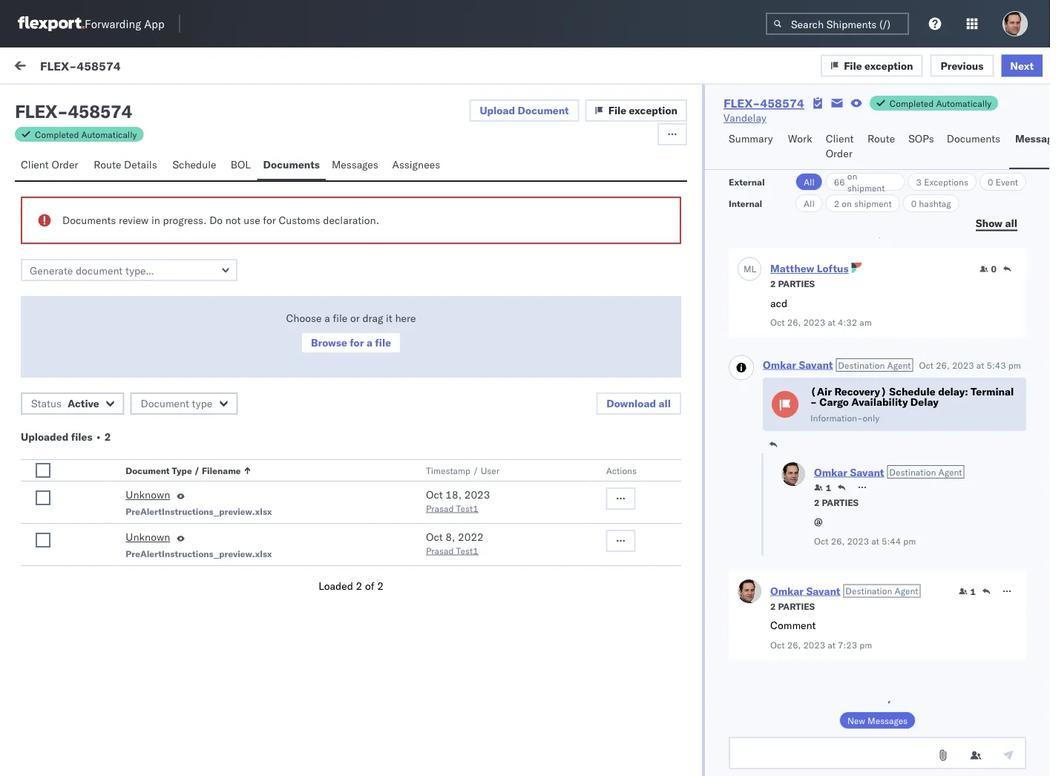 Task type: describe. For each thing, give the bounding box(es) containing it.
test1 for 2022
[[456, 546, 479, 557]]

3 flex- 458574 from the top
[[810, 566, 880, 579]]

2 parties for acd
[[771, 279, 816, 290]]

2 parties button for comment
[[771, 600, 816, 613]]

document type / filename
[[126, 465, 241, 476]]

0 vertical spatial omkar savant button
[[764, 358, 834, 371]]

exception: for exception: unknown customs hold type
[[47, 387, 100, 400]]

omkar up comment
[[771, 585, 804, 598]]

new messages
[[848, 716, 908, 727]]

1 vertical spatial completed
[[35, 129, 79, 140]]

0 horizontal spatial documents button
[[257, 152, 326, 180]]

oct inside 'oct 8, 2022 prasad test1'
[[426, 531, 443, 544]]

66
[[835, 176, 846, 188]]

external (0)
[[24, 94, 85, 107]]

oct 26, 2023, 7:00 pm edt
[[356, 240, 489, 253]]

hold
[[198, 387, 221, 400]]

on for 66
[[848, 170, 858, 182]]

previous
[[941, 59, 984, 72]]

omkar right uploaded
[[72, 443, 103, 456]]

exception: warehouse devan delay
[[47, 469, 222, 482]]

(0) for internal (0)
[[139, 94, 158, 107]]

file inside button
[[375, 336, 392, 349]]

1 oct 26, 2023, 5:45 pm edt from the top
[[356, 470, 489, 483]]

declaration.
[[323, 214, 380, 227]]

that
[[143, 565, 162, 578]]

unknown for oct 18, 2023
[[126, 489, 170, 502]]

is
[[67, 498, 75, 511]]

1 vertical spatial messages
[[868, 716, 908, 727]]

omkar savant for whatever
[[72, 294, 138, 307]]

client for client order 'button' to the left
[[21, 158, 49, 171]]

whatever
[[45, 320, 89, 333]]

omkar up 'latent messaging test.'
[[72, 161, 103, 174]]

2 vertical spatial documents
[[62, 214, 116, 227]]

omkar savant for latent
[[72, 161, 138, 174]]

do
[[210, 214, 223, 227]]

takes
[[303, 580, 329, 593]]

4:32
[[839, 317, 858, 328]]

5 flex- 458574 from the top
[[810, 745, 880, 758]]

document type button
[[130, 393, 238, 415]]

bol
[[231, 158, 251, 171]]

exception: for exception: warehouse devan delay
[[47, 469, 100, 482]]

to
[[206, 253, 215, 266]]

comment
[[771, 619, 817, 632]]

great
[[86, 498, 110, 511]]

forwarding app
[[85, 17, 165, 31]]

flex- 1366815
[[810, 306, 887, 319]]

assignees button
[[387, 152, 449, 180]]

use
[[244, 214, 260, 227]]

0 vertical spatial file exception
[[845, 59, 914, 72]]

a right create
[[77, 513, 82, 526]]

schedule inside 'button'
[[173, 158, 217, 171]]

2023 inside oct 18, 2023 prasad test1
[[465, 489, 491, 502]]

all for 2
[[804, 198, 815, 209]]

omkar savant button for @
[[815, 466, 885, 479]]

shipment for 66 on shipment
[[848, 182, 886, 193]]

acd
[[771, 297, 788, 310]]

7:23
[[839, 640, 858, 651]]

previous button
[[931, 54, 995, 77]]

1 for @
[[826, 482, 832, 494]]

flex- up cargo
[[810, 381, 842, 394]]

3 edt from the top
[[470, 306, 489, 319]]

forwarding
[[85, 17, 141, 31]]

1 flex- 458574 from the top
[[810, 173, 880, 186]]

pm for you
[[452, 566, 467, 579]]

0 vertical spatial documents
[[948, 132, 1001, 145]]

1 vertical spatial documents
[[263, 158, 320, 171]]

0 vertical spatial file
[[845, 59, 863, 72]]

m l
[[744, 263, 757, 274]]

1 horizontal spatial customs
[[279, 214, 321, 227]]

4 edt from the top
[[470, 470, 489, 483]]

3
[[917, 176, 922, 188]]

or
[[351, 312, 360, 325]]

0 horizontal spatial for
[[263, 214, 276, 227]]

parties for comment
[[779, 601, 816, 612]]

flex- right my
[[40, 58, 77, 73]]

document type / filename button
[[123, 462, 397, 477]]

flex- down work button
[[810, 173, 842, 186]]

@
[[815, 515, 823, 528]]

test1 for 2023
[[456, 503, 479, 514]]

0 horizontal spatial messages
[[332, 158, 379, 171]]

savant up you
[[106, 540, 138, 553]]

omkar up @
[[815, 466, 848, 479]]

message for message list
[[173, 94, 216, 107]]

only
[[863, 413, 880, 424]]

flexport. image
[[18, 16, 85, 31]]

oct inside acd oct 26, 2023 at 4:32 am
[[771, 317, 786, 328]]

message button
[[174, 48, 249, 88]]

related work item/shipment
[[811, 129, 927, 140]]

7:22
[[426, 173, 449, 186]]

exceptions
[[925, 176, 969, 188]]

work for related
[[844, 129, 864, 140]]

oct 26, 2023 at 5:43 pm
[[920, 360, 1022, 371]]

flex- up vandelay
[[724, 96, 761, 111]]

66 on shipment
[[835, 170, 886, 193]]

flex- down loftus at the right
[[810, 306, 842, 319]]

work inside button
[[144, 61, 168, 74]]

2023, for you
[[395, 566, 424, 579]]

0 vertical spatial destination
[[839, 360, 886, 371]]

documents review in progress. do not use for customs declaration.
[[62, 214, 380, 227]]

schedule inside (air recovery) schedule delay: terminal - cargo availability delay information-only
[[890, 385, 936, 398]]

download
[[607, 397, 657, 410]]

2023, for a
[[395, 240, 424, 253]]

prasad for 18,
[[426, 503, 454, 514]]

2 right of
[[377, 580, 384, 593]]

savant down "only"
[[851, 466, 885, 479]]

all for show all
[[1006, 217, 1018, 230]]

lucrative
[[85, 513, 125, 526]]

recovery)
[[835, 385, 887, 398]]

delay inside (air recovery) schedule delay: terminal - cargo availability delay information-only
[[911, 396, 939, 409]]

omkar savant for we
[[72, 540, 138, 553]]

1 horizontal spatial documents button
[[942, 126, 1010, 169]]

0 vertical spatial completed automatically
[[890, 98, 992, 109]]

26, inside acd oct 26, 2023 at 4:32 am
[[788, 317, 802, 328]]

here
[[395, 312, 416, 325]]

active
[[68, 397, 99, 410]]

savant down generate document type... text box
[[106, 294, 138, 307]]

show
[[977, 217, 1003, 230]]

route details button
[[88, 152, 167, 180]]

2 horizontal spatial pm
[[1009, 360, 1022, 371]]

omkar down acd
[[764, 358, 797, 371]]

omkar up active
[[72, 361, 103, 374]]

report
[[175, 253, 203, 266]]

unknown for oct 8, 2022
[[126, 531, 170, 544]]

shipment,
[[188, 565, 235, 578]]

flex- down 7:23
[[810, 663, 842, 676]]

savant up "test."
[[106, 161, 138, 174]]

user
[[481, 465, 500, 476]]

omkar up notifying
[[72, 540, 103, 553]]

0 vertical spatial file
[[333, 312, 348, 325]]

0 vertical spatial document
[[518, 104, 569, 117]]

choose a file or drag it here
[[286, 312, 416, 325]]

by:
[[370, 61, 385, 74]]

0 horizontal spatial flex-458574
[[40, 58, 121, 73]]

0 vertical spatial omkar savant destination agent
[[764, 358, 912, 371]]

a right the filing
[[94, 253, 99, 266]]

a inside button
[[367, 336, 373, 349]]

for inside button
[[350, 336, 364, 349]]

bol button
[[225, 152, 257, 180]]

2 down "66"
[[835, 198, 840, 209]]

1 vertical spatial customs
[[152, 387, 195, 400]]

unknown link for oct 18, 2023
[[126, 488, 170, 506]]

1 horizontal spatial flex-458574
[[724, 96, 805, 111]]

oct inside comment oct 26, 2023 at 7:23 pm
[[771, 640, 786, 651]]

status
[[31, 397, 62, 410]]

internal (0)
[[100, 94, 158, 107]]

parties for acd
[[779, 279, 816, 290]]

2 oct 26, 2023, 5:45 pm edt from the top
[[356, 566, 489, 579]]

savant up (air
[[800, 358, 834, 371]]

information-
[[811, 413, 863, 424]]

all button for 66
[[796, 173, 823, 191]]

established,
[[241, 498, 299, 511]]

2 right ∙
[[105, 431, 111, 444]]

deal
[[113, 498, 133, 511]]

download all button
[[597, 393, 682, 415]]

client order for client order 'button' to the left
[[21, 158, 78, 171]]

2023 inside @ oct 26, 2023 at 5:44 pm
[[848, 536, 870, 547]]

agent for comment
[[895, 586, 919, 597]]

savant right ∙
[[106, 443, 138, 456]]

0 event
[[989, 176, 1019, 188]]

savant down review
[[106, 228, 138, 241]]

pm for comment
[[860, 640, 873, 651]]

0 horizontal spatial delay
[[194, 469, 222, 482]]

resize handle column header for message
[[332, 124, 350, 777]]

4 pm from the top
[[452, 470, 467, 483]]

26, up declaration.
[[376, 173, 392, 186]]

5 omkar savant from the top
[[72, 443, 138, 456]]

flex- 2271801
[[810, 381, 887, 394]]

26, left timestamp at the bottom of the page
[[376, 470, 392, 483]]

filtered by:
[[331, 61, 385, 74]]

flex- down new messages button
[[810, 745, 842, 758]]

2 up @
[[815, 497, 820, 508]]

26, left here
[[376, 306, 392, 319]]

pm for @
[[904, 536, 917, 547]]

document for type
[[126, 465, 170, 476]]

7:00
[[426, 240, 449, 253]]

oct 26, 2023
[[850, 228, 906, 239]]

upload document button
[[470, 100, 580, 122]]

shipment for 2 on shipment
[[855, 198, 893, 209]]

omkar up the filing
[[72, 228, 103, 241]]

k,
[[257, 565, 267, 578]]

at left 5:43
[[977, 360, 985, 371]]

has
[[301, 565, 318, 578]]

savant up comment oct 26, 2023 at 7:23 pm
[[807, 585, 841, 598]]

0 horizontal spatial file exception
[[609, 104, 678, 117]]

Search Shipments (/) text field
[[767, 13, 910, 35]]

document type
[[141, 397, 213, 410]]

client order for rightmost client order 'button'
[[826, 132, 855, 160]]

timestamp / user
[[426, 465, 500, 476]]

1 horizontal spatial client order button
[[821, 126, 862, 169]]

2 resize handle column header from the left
[[559, 124, 577, 777]]

route for route
[[868, 132, 896, 145]]

0 vertical spatial type
[[224, 387, 248, 400]]

26, up 1854269
[[868, 228, 882, 239]]

are
[[62, 565, 77, 578]]

all for download all
[[659, 397, 671, 410]]

i
[[45, 253, 48, 266]]

savant up exception: unknown customs hold type
[[106, 361, 138, 374]]

0 horizontal spatial client order button
[[15, 152, 88, 180]]

1 button for @
[[815, 482, 832, 494]]

browse for a file button
[[301, 332, 402, 354]]

1 5:45 from the top
[[426, 470, 449, 483]]

2023 up delay:
[[953, 360, 975, 371]]

- inside (air recovery) schedule delay: terminal - cargo availability delay information-only
[[811, 396, 818, 409]]

1 button for comment
[[960, 586, 977, 598]]



Task type: locate. For each thing, give the bounding box(es) containing it.
0 vertical spatial on
[[848, 170, 858, 182]]

progress.
[[163, 214, 207, 227]]

3 exceptions
[[917, 176, 969, 188]]

2 flex- 458574 from the top
[[810, 470, 880, 483]]

4 omkar savant from the top
[[72, 361, 138, 374]]

resize handle column header
[[332, 124, 350, 777], [559, 124, 577, 777], [786, 124, 804, 777], [1013, 124, 1031, 777]]

at inside @ oct 26, 2023 at 5:44 pm
[[872, 536, 880, 547]]

1 horizontal spatial file
[[375, 336, 392, 349]]

all button left "2 on shipment" at the top of the page
[[796, 195, 823, 212]]

2 / from the left
[[473, 465, 479, 476]]

file
[[845, 59, 863, 72], [609, 104, 627, 117]]

acd oct 26, 2023 at 4:32 am
[[771, 297, 873, 328]]

we are notifying you that your shipment, k & k, devan has takes
[[45, 565, 329, 593]]

1 prasad from the top
[[426, 503, 454, 514]]

omkar savant destination agent for comment
[[771, 585, 919, 598]]

/ inside timestamp / user button
[[473, 465, 479, 476]]

1 vertical spatial exception:
[[47, 469, 100, 482]]

1 resize handle column header from the left
[[332, 124, 350, 777]]

comment oct 26, 2023 at 7:23 pm
[[771, 619, 873, 651]]

external down summary button
[[729, 176, 765, 188]]

26, inside comment oct 26, 2023 at 7:23 pm
[[788, 640, 802, 651]]

pm inside @ oct 26, 2023 at 5:44 pm
[[904, 536, 917, 547]]

0 horizontal spatial work
[[144, 61, 168, 74]]

2 all from the top
[[804, 198, 815, 209]]

m
[[744, 263, 752, 274]]

2 parties button for acd
[[771, 277, 816, 290]]

review
[[119, 214, 149, 227]]

1 vertical spatial work
[[844, 129, 864, 140]]

a right is
[[78, 498, 84, 511]]

flex- 458574 down new
[[810, 745, 880, 758]]

2 test1 from the top
[[456, 546, 479, 557]]

at left 7:23
[[828, 640, 836, 651]]

0 vertical spatial 0
[[989, 176, 994, 188]]

filing
[[67, 253, 91, 266]]

customs right use
[[279, 214, 321, 227]]

1 vertical spatial route
[[94, 158, 121, 171]]

filename
[[202, 465, 241, 476]]

2 exception: from the top
[[47, 469, 100, 482]]

flex-458574 down forwarding app link
[[40, 58, 121, 73]]

0 left hashtag
[[912, 198, 917, 209]]

2 vertical spatial document
[[126, 465, 170, 476]]

2 up acd
[[771, 279, 777, 290]]

destination
[[839, 360, 886, 371], [890, 467, 937, 478], [846, 586, 893, 597]]

5 2023, from the top
[[395, 566, 424, 579]]

0 horizontal spatial order
[[52, 158, 78, 171]]

1 horizontal spatial automatically
[[937, 98, 992, 109]]

all inside show all button
[[1006, 217, 1018, 230]]

pm inside comment oct 26, 2023 at 7:23 pm
[[860, 640, 873, 651]]

1 vertical spatial document
[[141, 397, 189, 410]]

oct
[[356, 173, 373, 186], [850, 228, 866, 239], [356, 240, 373, 253], [356, 306, 373, 319], [771, 317, 786, 328], [920, 360, 934, 371], [356, 470, 373, 483], [426, 489, 443, 502], [426, 531, 443, 544], [815, 536, 829, 547], [356, 566, 373, 579], [771, 640, 786, 651]]

1 vertical spatial 1 button
[[960, 586, 977, 598]]

i am filing a commendation report to improve
[[45, 253, 255, 266]]

0 horizontal spatial 1 button
[[815, 482, 832, 494]]

26,
[[376, 173, 392, 186], [868, 228, 882, 239], [376, 240, 392, 253], [376, 306, 392, 319], [788, 317, 802, 328], [937, 360, 951, 371], [376, 470, 392, 483], [832, 536, 845, 547], [376, 566, 392, 579], [788, 640, 802, 651]]

0 horizontal spatial customs
[[152, 387, 195, 400]]

1 vertical spatial 5:45
[[426, 566, 449, 579]]

2 vertical spatial agent
[[895, 586, 919, 597]]

external for external (0)
[[24, 94, 63, 107]]

Generate document type... text field
[[21, 259, 238, 282]]

loftus
[[818, 262, 849, 275]]

1 horizontal spatial messages
[[868, 716, 908, 727]]

external inside button
[[24, 94, 63, 107]]

1 horizontal spatial 1
[[971, 586, 977, 598]]

5:44
[[882, 536, 902, 547]]

document for type
[[141, 397, 189, 410]]

1 horizontal spatial delay
[[911, 396, 939, 409]]

timestamp / user button
[[423, 462, 577, 477]]

edt for a
[[470, 240, 489, 253]]

message list
[[173, 94, 237, 107]]

latent
[[45, 186, 75, 199]]

0 vertical spatial schedule
[[173, 158, 217, 171]]

message up the message list
[[180, 61, 224, 74]]

1 vertical spatial schedule
[[890, 385, 936, 398]]

(0)
[[65, 94, 85, 107], [139, 94, 158, 107]]

0 vertical spatial all
[[804, 176, 815, 188]]

(air recovery) schedule delay: terminal - cargo availability delay information-only
[[811, 385, 1015, 424]]

0 vertical spatial am
[[50, 253, 65, 266]]

a right choose
[[325, 312, 330, 325]]

0 horizontal spatial internal
[[100, 94, 136, 107]]

availability
[[852, 396, 909, 409]]

2023
[[884, 228, 906, 239], [804, 317, 826, 328], [953, 360, 975, 371], [465, 489, 491, 502], [848, 536, 870, 547], [804, 640, 826, 651]]

internal inside internal (0) "button"
[[100, 94, 136, 107]]

/ inside 'document type / filename' 'button'
[[194, 465, 200, 476]]

edt for latent messaging test.
[[470, 173, 489, 186]]

timestamp
[[426, 465, 471, 476]]

route details
[[94, 158, 157, 171]]

test1 inside oct 18, 2023 prasad test1
[[456, 503, 479, 514]]

4 resize handle column header from the left
[[1013, 124, 1031, 777]]

2 vertical spatial unknown
[[126, 531, 170, 544]]

message inside message button
[[180, 61, 224, 74]]

import work
[[110, 61, 168, 74]]

1 horizontal spatial /
[[473, 465, 479, 476]]

0 horizontal spatial 1
[[826, 482, 832, 494]]

0 horizontal spatial file
[[609, 104, 627, 117]]

omkar savant up notifying
[[72, 540, 138, 553]]

0 vertical spatial messages
[[332, 158, 379, 171]]

not
[[226, 214, 241, 227]]

0 vertical spatial oct 26, 2023, 5:45 pm edt
[[356, 470, 489, 483]]

client order up latent
[[21, 158, 78, 171]]

upload
[[480, 104, 516, 117]]

3 2023, from the top
[[395, 306, 424, 319]]

0 vertical spatial customs
[[279, 214, 321, 227]]

type
[[192, 397, 213, 410]]

resize handle column header for related work item/shipment
[[1013, 124, 1031, 777]]

2 prasad from the top
[[426, 546, 454, 557]]

message list button
[[167, 88, 243, 117]]

at for acd
[[828, 317, 836, 328]]

1 horizontal spatial exception
[[865, 59, 914, 72]]

omkar savant down generate document type... text box
[[72, 294, 138, 307]]

2 prealertinstructions_preview.xlsx from the top
[[126, 549, 272, 560]]

/ left "user"
[[473, 465, 479, 476]]

actions
[[607, 465, 637, 476]]

type up this
[[172, 465, 192, 476]]

all left "66"
[[804, 176, 815, 188]]

2 horizontal spatial documents
[[948, 132, 1001, 145]]

documents button right bol
[[257, 152, 326, 180]]

1 all from the top
[[804, 176, 815, 188]]

work button
[[783, 126, 821, 169]]

0 horizontal spatial type
[[172, 465, 192, 476]]

1 vertical spatial completed automatically
[[35, 129, 137, 140]]

document left type
[[141, 397, 189, 410]]

2 parties button for @
[[815, 496, 859, 509]]

this is a great deal and with this contract established, we will create a lucrative partnership.
[[45, 498, 334, 526]]

flex-458574 link
[[724, 96, 805, 111]]

1 2023, from the top
[[395, 173, 424, 186]]

all for 66
[[804, 176, 815, 188]]

message for message button
[[180, 61, 224, 74]]

2023 inside acd oct 26, 2023 at 4:32 am
[[804, 317, 826, 328]]

0 horizontal spatial /
[[194, 465, 200, 476]]

2 on shipment
[[835, 198, 893, 209]]

0 vertical spatial unknown
[[102, 387, 149, 400]]

edt for you
[[470, 566, 489, 579]]

we
[[302, 498, 315, 511]]

2 vertical spatial omkar savant button
[[771, 585, 841, 598]]

2 all button from the top
[[796, 195, 823, 212]]

prealertinstructions_preview.xlsx for oct 8, 2022
[[126, 549, 272, 560]]

2 parties for @
[[815, 497, 859, 508]]

in
[[152, 214, 160, 227]]

0 vertical spatial 2 parties
[[771, 279, 816, 290]]

messages up declaration.
[[332, 158, 379, 171]]

external for external
[[729, 176, 765, 188]]

1 vertical spatial unknown link
[[126, 530, 170, 548]]

1 horizontal spatial 1 button
[[960, 586, 977, 598]]

1 horizontal spatial completed automatically
[[890, 98, 992, 109]]

2 parties button up comment
[[771, 600, 816, 613]]

0 horizontal spatial automatically
[[81, 129, 137, 140]]

1 vertical spatial type
[[172, 465, 192, 476]]

2023, for latent messaging test.
[[395, 173, 424, 186]]

18,
[[446, 489, 462, 502]]

on for 2
[[842, 198, 853, 209]]

5 pm from the top
[[452, 566, 467, 579]]

at for @
[[872, 536, 880, 547]]

5:45 down 'oct 8, 2022 prasad test1'
[[426, 566, 449, 579]]

pm right 7:22
[[452, 173, 467, 186]]

order
[[826, 147, 853, 160], [52, 158, 78, 171]]

route button
[[862, 126, 903, 169]]

1 vertical spatial file
[[609, 104, 627, 117]]

1 vertical spatial omkar savant destination agent
[[815, 466, 963, 479]]

client order button up latent
[[15, 152, 88, 180]]

26, up delay:
[[937, 360, 951, 371]]

client
[[826, 132, 855, 145], [21, 158, 49, 171]]

route left sops
[[868, 132, 896, 145]]

4 flex- 458574 from the top
[[810, 663, 880, 676]]

all button left "66"
[[796, 173, 823, 191]]

flex
[[15, 100, 57, 123]]

oct 26, 2023, 5:45 pm edt down 'oct 8, 2022 prasad test1'
[[356, 566, 489, 579]]

delay
[[911, 396, 939, 409], [194, 469, 222, 482]]

pm for latent messaging test.
[[452, 173, 467, 186]]

1 vertical spatial work
[[789, 132, 813, 145]]

type inside 'button'
[[172, 465, 192, 476]]

0 down show all button
[[992, 264, 998, 275]]

test1 down the 2022
[[456, 546, 479, 557]]

1 pm from the top
[[452, 173, 467, 186]]

test1
[[456, 503, 479, 514], [456, 546, 479, 557]]

message left list
[[173, 94, 216, 107]]

oct 26, 2023, 5:45 pm edt
[[356, 470, 489, 483], [356, 566, 489, 579]]

1 horizontal spatial order
[[826, 147, 853, 160]]

cargo
[[820, 396, 850, 409]]

devan
[[161, 469, 192, 482]]

0 vertical spatial work
[[43, 57, 81, 78]]

omkar savant for i
[[72, 228, 138, 241]]

destination down (air recovery) schedule delay: terminal - cargo availability delay information-only
[[890, 467, 937, 478]]

1 edt from the top
[[470, 173, 489, 186]]

1 exception: from the top
[[47, 387, 100, 400]]

1 vertical spatial exception
[[630, 104, 678, 117]]

agent for @
[[939, 467, 963, 478]]

at
[[828, 317, 836, 328], [977, 360, 985, 371], [872, 536, 880, 547], [828, 640, 836, 651]]

3 omkar savant from the top
[[72, 294, 138, 307]]

prealertinstructions_preview.xlsx for oct 18, 2023
[[126, 506, 272, 517]]

unknown down exception: warehouse devan delay
[[126, 489, 170, 502]]

omkar up whatever
[[72, 294, 103, 307]]

1 vertical spatial automatically
[[81, 129, 137, 140]]

0 horizontal spatial work
[[43, 57, 81, 78]]

unknown link for oct 8, 2022
[[126, 530, 170, 548]]

2023 right 18,
[[465, 489, 491, 502]]

2 2023, from the top
[[395, 240, 424, 253]]

omkar savant button up (air
[[764, 358, 834, 371]]

prasad for 8,
[[426, 546, 454, 557]]

contract
[[200, 498, 239, 511]]

26, inside @ oct 26, 2023 at 5:44 pm
[[832, 536, 845, 547]]

prasad inside 'oct 8, 2022 prasad test1'
[[426, 546, 454, 557]]

a down drag
[[367, 336, 373, 349]]

(0) inside button
[[65, 94, 85, 107]]

flex- 458574 up @
[[810, 470, 880, 483]]

1 vertical spatial all
[[804, 198, 815, 209]]

k
[[238, 565, 245, 578]]

am right "4:32"
[[860, 317, 873, 328]]

1 prealertinstructions_preview.xlsx from the top
[[126, 506, 272, 517]]

pm for a
[[452, 240, 467, 253]]

at for comment
[[828, 640, 836, 651]]

1 all button from the top
[[796, 173, 823, 191]]

1 / from the left
[[194, 465, 200, 476]]

exception: unknown customs hold type
[[47, 387, 248, 400]]

1 horizontal spatial client
[[826, 132, 855, 145]]

matthew
[[771, 262, 815, 275]]

document inside 'button'
[[126, 465, 170, 476]]

2 (0) from the left
[[139, 94, 158, 107]]

matthew loftus button
[[771, 262, 849, 275]]

2023 inside comment oct 26, 2023 at 7:23 pm
[[804, 640, 826, 651]]

0 horizontal spatial file
[[333, 312, 348, 325]]

files
[[71, 431, 93, 444]]

None text field
[[729, 738, 1027, 770]]

None checkbox
[[36, 463, 51, 478]]

documents
[[948, 132, 1001, 145], [263, 158, 320, 171], [62, 214, 116, 227]]

category
[[584, 129, 620, 140]]

oct 18, 2023 prasad test1
[[426, 489, 491, 514]]

flex- up @
[[810, 470, 842, 483]]

schedule button
[[167, 152, 225, 180]]

flex- down @
[[810, 566, 842, 579]]

3 pm from the top
[[452, 306, 467, 319]]

0 vertical spatial shipment
[[848, 182, 886, 193]]

at left 5:44 on the right bottom of the page
[[872, 536, 880, 547]]

2 5:45 from the top
[[426, 566, 449, 579]]

2 vertical spatial message
[[46, 129, 82, 140]]

unknown link down partnership.
[[126, 530, 170, 548]]

file exception down the search shipments (/) text box
[[845, 59, 914, 72]]

-
[[57, 100, 68, 123], [583, 173, 590, 186], [583, 240, 590, 253], [811, 396, 818, 409], [583, 470, 590, 483], [583, 566, 590, 579]]

shipment
[[848, 182, 886, 193], [855, 198, 893, 209]]

0 vertical spatial parties
[[779, 279, 816, 290]]

2 parties button up @
[[815, 496, 859, 509]]

oct 8, 2022 prasad test1
[[426, 531, 484, 557]]

external (0) button
[[18, 88, 94, 117]]

order down the related
[[826, 147, 853, 160]]

1 vertical spatial for
[[350, 336, 364, 349]]

destination for @
[[890, 467, 937, 478]]

pm right 7:23
[[860, 640, 873, 651]]

unknown link
[[126, 488, 170, 506], [126, 530, 170, 548]]

prasad
[[426, 503, 454, 514], [426, 546, 454, 557]]

at inside acd oct 26, 2023 at 4:32 am
[[828, 317, 836, 328]]

prasad down 8,
[[426, 546, 454, 557]]

2 omkar savant from the top
[[72, 228, 138, 241]]

(0) inside "button"
[[139, 94, 158, 107]]

1 omkar savant from the top
[[72, 161, 138, 174]]

flex-458574 up vandelay
[[724, 96, 805, 111]]

1 vertical spatial 1
[[971, 586, 977, 598]]

exception: up is
[[47, 469, 100, 482]]

0 horizontal spatial am
[[50, 253, 65, 266]]

0 horizontal spatial exception
[[630, 104, 678, 117]]

show all button
[[968, 212, 1027, 235]]

flex - 458574
[[15, 100, 132, 123]]

new
[[848, 716, 866, 727]]

2023 up 1854269
[[884, 228, 906, 239]]

work inside button
[[789, 132, 813, 145]]

1 for comment
[[971, 586, 977, 598]]

next button
[[1002, 54, 1044, 77]]

import
[[110, 61, 141, 74]]

partnership.
[[128, 513, 186, 526]]

@ oct 26, 2023 at 5:44 pm
[[815, 515, 917, 547]]

delay up the contract in the bottom left of the page
[[194, 469, 222, 482]]

omkar savant destination agent for @
[[815, 466, 963, 479]]

resize handle column header for category
[[786, 124, 804, 777]]

omkar savant up messaging
[[72, 161, 138, 174]]

notifying
[[80, 565, 121, 578]]

2 parties for comment
[[771, 601, 816, 612]]

automatically down 'previous' button
[[937, 98, 992, 109]]

2 vertical spatial pm
[[860, 640, 873, 651]]

0 vertical spatial route
[[868, 132, 896, 145]]

1 horizontal spatial route
[[868, 132, 896, 145]]

client right work button
[[826, 132, 855, 145]]

work right the related
[[844, 129, 864, 140]]

pm right 6:30
[[452, 306, 467, 319]]

work for my
[[43, 57, 81, 78]]

pm right 7:00 on the left top
[[452, 240, 467, 253]]

prasad inside oct 18, 2023 prasad test1
[[426, 503, 454, 514]]

route for route details
[[94, 158, 121, 171]]

2 vertical spatial destination
[[846, 586, 893, 597]]

prasad down 18,
[[426, 503, 454, 514]]

1 test1 from the top
[[456, 503, 479, 514]]

None checkbox
[[36, 491, 51, 506], [36, 533, 51, 548], [36, 491, 51, 506], [36, 533, 51, 548]]

schedule left bol
[[173, 158, 217, 171]]

2023 left "4:32"
[[804, 317, 826, 328]]

summary button
[[723, 126, 783, 169]]

flex-
[[40, 58, 77, 73], [724, 96, 761, 111], [810, 173, 842, 186], [810, 240, 842, 253], [810, 306, 842, 319], [810, 381, 842, 394], [810, 470, 842, 483], [810, 566, 842, 579], [810, 663, 842, 676], [810, 745, 842, 758]]

0 vertical spatial work
[[144, 61, 168, 74]]

2 left of
[[356, 580, 363, 593]]

2 unknown link from the top
[[126, 530, 170, 548]]

flex- 458574 down @ oct 26, 2023 at 5:44 pm
[[810, 566, 880, 579]]

file
[[333, 312, 348, 325], [375, 336, 392, 349]]

oct inside oct 18, 2023 prasad test1
[[426, 489, 443, 502]]

2 parties
[[771, 279, 816, 290], [815, 497, 859, 508], [771, 601, 816, 612]]

order up latent
[[52, 158, 78, 171]]

document right upload
[[518, 104, 569, 117]]

client for rightmost client order 'button'
[[826, 132, 855, 145]]

0 vertical spatial agent
[[888, 360, 912, 371]]

1 horizontal spatial completed
[[890, 98, 935, 109]]

0 inside 0 'button'
[[992, 264, 998, 275]]

parties for @
[[823, 497, 859, 508]]

am inside acd oct 26, 2023 at 4:32 am
[[860, 317, 873, 328]]

1 vertical spatial delay
[[194, 469, 222, 482]]

4 2023, from the top
[[395, 470, 424, 483]]

3 resize handle column header from the left
[[786, 124, 804, 777]]

parties up comment
[[779, 601, 816, 612]]

0 horizontal spatial external
[[24, 94, 63, 107]]

2 pm from the top
[[452, 240, 467, 253]]

0 for hashtag
[[912, 198, 917, 209]]

26, down declaration.
[[376, 240, 392, 253]]

omkar savant button for comment
[[771, 585, 841, 598]]

0 horizontal spatial (0)
[[65, 94, 85, 107]]

client order
[[826, 132, 855, 160], [21, 158, 78, 171]]

0 vertical spatial for
[[263, 214, 276, 227]]

1 unknown link from the top
[[126, 488, 170, 506]]

client order button up "66"
[[821, 126, 862, 169]]

documents up exceptions
[[948, 132, 1001, 145]]

0 for event
[[989, 176, 994, 188]]

my
[[15, 57, 38, 78]]

omkar savant destination agent up comment oct 26, 2023 at 7:23 pm
[[771, 585, 919, 598]]

for down 'or'
[[350, 336, 364, 349]]

1 vertical spatial unknown
[[126, 489, 170, 502]]

all inside download all button
[[659, 397, 671, 410]]

devan
[[270, 565, 298, 578]]

1 vertical spatial parties
[[823, 497, 859, 508]]

documents down 'latent messaging test.'
[[62, 214, 116, 227]]

1 vertical spatial am
[[860, 317, 873, 328]]

oct 26, 2023, 5:45 pm edt up 18,
[[356, 470, 489, 483]]

6 omkar savant from the top
[[72, 540, 138, 553]]

messaging
[[77, 186, 127, 199]]

at inside comment oct 26, 2023 at 7:23 pm
[[828, 640, 836, 651]]

flex- up loftus at the right
[[810, 240, 842, 253]]

0 vertical spatial 1 button
[[815, 482, 832, 494]]

2 edt from the top
[[470, 240, 489, 253]]

2023 left 5:44 on the right bottom of the page
[[848, 536, 870, 547]]

0 vertical spatial automatically
[[937, 98, 992, 109]]

0 horizontal spatial documents
[[62, 214, 116, 227]]

1 vertical spatial client
[[21, 158, 49, 171]]

schedule
[[173, 158, 217, 171], [890, 385, 936, 398]]

on inside '66 on shipment'
[[848, 170, 858, 182]]

it
[[386, 312, 393, 325]]

0 vertical spatial client
[[826, 132, 855, 145]]

0 horizontal spatial completed
[[35, 129, 79, 140]]

message inside message list button
[[173, 94, 216, 107]]

message down flex - 458574
[[46, 129, 82, 140]]

internal down 'import'
[[100, 94, 136, 107]]

5 edt from the top
[[470, 566, 489, 579]]

destination for comment
[[846, 586, 893, 597]]

l
[[752, 263, 757, 274]]

26, up loaded 2 of 2
[[376, 566, 392, 579]]

26, left 5:44 on the right bottom of the page
[[832, 536, 845, 547]]

completed automatically down flex - 458574
[[35, 129, 137, 140]]

(0) down import work button
[[139, 94, 158, 107]]

1 vertical spatial prealertinstructions_preview.xlsx
[[126, 549, 272, 560]]

oct inside @ oct 26, 2023 at 5:44 pm
[[815, 536, 829, 547]]

(0) for external (0)
[[65, 94, 85, 107]]

2 up comment
[[771, 601, 777, 612]]

shipment inside '66 on shipment'
[[848, 182, 886, 193]]

1 horizontal spatial work
[[844, 129, 864, 140]]

0 button
[[980, 263, 998, 275]]

internal for internal
[[729, 198, 763, 209]]

destination down 5:44 on the right bottom of the page
[[846, 586, 893, 597]]

omkar savant up active
[[72, 361, 138, 374]]

0 vertical spatial exception
[[865, 59, 914, 72]]

internal for internal (0)
[[100, 94, 136, 107]]

all button for 2
[[796, 195, 823, 212]]

0 vertical spatial prasad
[[426, 503, 454, 514]]

on right "66"
[[848, 170, 858, 182]]

1 vertical spatial destination
[[890, 467, 937, 478]]

1 (0) from the left
[[65, 94, 85, 107]]

26, down comment
[[788, 640, 802, 651]]

destination up the 2271801
[[839, 360, 886, 371]]

0 vertical spatial internal
[[100, 94, 136, 107]]

warehouse
[[102, 469, 158, 482]]

test1 inside 'oct 8, 2022 prasad test1'
[[456, 546, 479, 557]]

parties down matthew
[[779, 279, 816, 290]]



Task type: vqa. For each thing, say whether or not it's contained in the screenshot.
8th FCL
no



